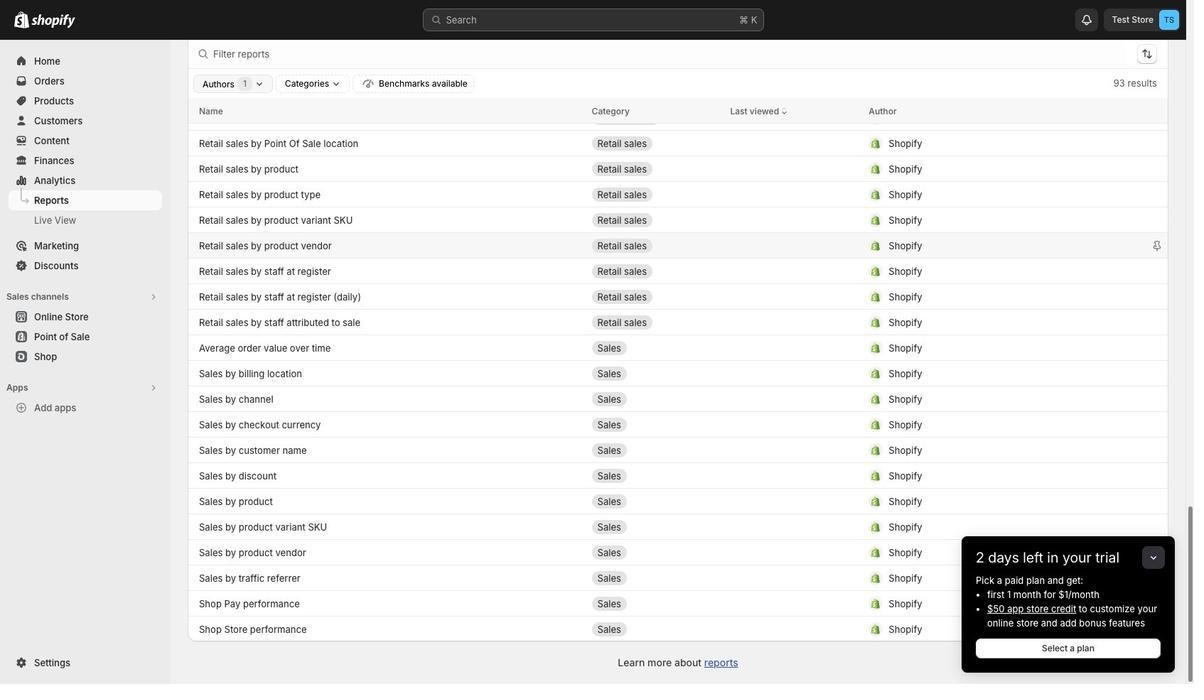 Task type: describe. For each thing, give the bounding box(es) containing it.
20 row from the top
[[188, 437, 1169, 463]]

9 row from the top
[[188, 156, 1169, 181]]

24 row from the top
[[188, 539, 1169, 565]]

12 row from the top
[[188, 232, 1169, 258]]

11 row from the top
[[188, 207, 1169, 232]]

test store image
[[1159, 10, 1179, 30]]

3 row from the top
[[188, 28, 1169, 53]]

list of reports table
[[188, 0, 1169, 642]]

shopify image
[[14, 11, 29, 28]]

19 row from the top
[[188, 412, 1169, 437]]

26 row from the top
[[188, 591, 1169, 616]]

2 row from the top
[[188, 2, 1169, 28]]



Task type: locate. For each thing, give the bounding box(es) containing it.
1 row from the top
[[188, 0, 1169, 2]]

5 row from the top
[[188, 79, 1169, 104]]

6 row from the top
[[188, 98, 1169, 124]]

Filter reports text field
[[213, 43, 1126, 65]]

23 row from the top
[[188, 514, 1169, 539]]

18 row from the top
[[188, 386, 1169, 412]]

7 row from the top
[[188, 104, 1169, 130]]

4 row from the top
[[188, 53, 1169, 79]]

16 row from the top
[[188, 335, 1169, 360]]

27 row from the top
[[188, 616, 1169, 642]]

22 row from the top
[[188, 488, 1169, 514]]

17 row from the top
[[188, 360, 1169, 386]]

14 row from the top
[[188, 284, 1169, 309]]

13 row from the top
[[188, 258, 1169, 284]]

15 row from the top
[[188, 309, 1169, 335]]

cell
[[199, 4, 580, 27], [592, 4, 719, 27], [730, 4, 857, 27], [869, 4, 1123, 27], [592, 29, 719, 52], [730, 29, 857, 52], [869, 29, 1123, 52], [592, 55, 719, 78], [730, 55, 857, 78], [869, 55, 1123, 78], [592, 81, 719, 103], [730, 81, 857, 103], [869, 81, 1123, 103], [592, 106, 719, 129], [730, 106, 857, 129], [869, 106, 1123, 129], [592, 132, 719, 155], [869, 132, 1123, 155], [592, 157, 719, 180], [730, 157, 857, 180], [869, 157, 1123, 180], [592, 183, 719, 206], [869, 183, 1123, 206], [592, 209, 719, 231], [730, 209, 857, 231], [869, 209, 1123, 231], [592, 234, 719, 257], [730, 234, 857, 257], [869, 234, 1123, 257], [592, 260, 719, 283], [730, 260, 857, 283], [869, 260, 1123, 283], [592, 285, 719, 308], [869, 285, 1123, 308], [592, 311, 719, 334], [730, 311, 857, 334], [869, 311, 1123, 334], [592, 337, 719, 359], [869, 337, 1123, 359], [592, 362, 719, 385], [730, 362, 857, 385], [869, 362, 1123, 385], [592, 388, 719, 410], [869, 388, 1123, 410], [592, 413, 719, 436], [730, 413, 857, 436], [869, 413, 1123, 436], [592, 439, 719, 462], [869, 439, 1123, 462], [592, 465, 719, 487], [730, 465, 857, 487], [869, 465, 1123, 487], [592, 490, 719, 513], [869, 490, 1123, 513], [592, 516, 719, 538], [730, 516, 857, 538], [869, 516, 1123, 538], [592, 541, 719, 564], [869, 541, 1123, 564], [592, 567, 719, 590], [730, 567, 857, 590], [869, 567, 1123, 590], [592, 592, 719, 615], [869, 592, 1123, 615], [592, 618, 719, 641], [730, 618, 857, 641], [869, 618, 1123, 641]]

shopify image
[[31, 14, 75, 28]]

21 row from the top
[[188, 463, 1169, 488]]

25 row from the top
[[188, 565, 1169, 591]]

10 row from the top
[[188, 181, 1169, 207]]

8 row from the top
[[188, 130, 1169, 156]]

row
[[188, 0, 1169, 2], [188, 2, 1169, 28], [188, 28, 1169, 53], [188, 53, 1169, 79], [188, 79, 1169, 104], [188, 98, 1169, 124], [188, 104, 1169, 130], [188, 130, 1169, 156], [188, 156, 1169, 181], [188, 181, 1169, 207], [188, 207, 1169, 232], [188, 232, 1169, 258], [188, 258, 1169, 284], [188, 284, 1169, 309], [188, 309, 1169, 335], [188, 335, 1169, 360], [188, 360, 1169, 386], [188, 386, 1169, 412], [188, 412, 1169, 437], [188, 437, 1169, 463], [188, 463, 1169, 488], [188, 488, 1169, 514], [188, 514, 1169, 539], [188, 539, 1169, 565], [188, 565, 1169, 591], [188, 591, 1169, 616], [188, 616, 1169, 642]]



Task type: vqa. For each thing, say whether or not it's contained in the screenshot.
Shopify image
yes



